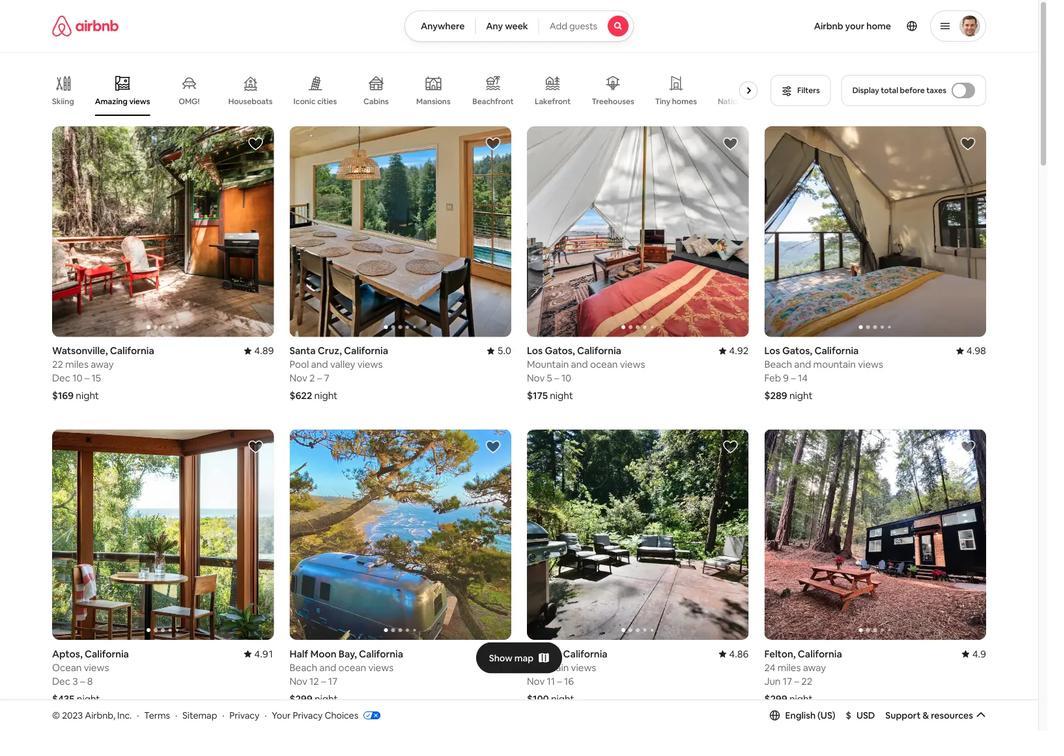 Task type: locate. For each thing, give the bounding box(es) containing it.
night up 'english'
[[790, 693, 813, 706]]

2 gatos, from the left
[[783, 345, 813, 357]]

dec up $169
[[52, 372, 70, 385]]

filters button
[[771, 75, 831, 106]]

profile element
[[650, 0, 987, 52]]

group for los gatos, california beach and mountain views feb 9 – 14 $289 night
[[765, 126, 987, 337]]

tiny
[[656, 96, 671, 107]]

5.0
[[498, 345, 512, 357]]

california inside half moon bay, california beach and ocean views nov 12 – 17 $299 night
[[359, 648, 403, 661]]

5.0 out of 5 average rating image
[[487, 345, 512, 357]]

–
[[85, 372, 89, 385], [317, 372, 322, 385], [555, 372, 560, 385], [791, 372, 796, 385], [80, 676, 85, 688], [321, 676, 326, 688], [557, 676, 562, 688], [795, 676, 800, 688]]

cabins
[[364, 96, 389, 107]]

0 horizontal spatial 22
[[52, 358, 63, 371]]

cities
[[317, 96, 337, 106]]

night
[[76, 390, 99, 402], [315, 390, 338, 402], [550, 390, 573, 402], [790, 390, 813, 402], [77, 693, 100, 706], [315, 693, 338, 706], [551, 693, 575, 706], [790, 693, 813, 706]]

1 vertical spatial ocean
[[339, 662, 366, 675]]

nov down pool at left
[[290, 372, 308, 385]]

before
[[901, 85, 925, 95]]

any week
[[486, 20, 528, 32]]

0 vertical spatial miles
[[65, 358, 89, 371]]

dec
[[52, 372, 70, 385], [52, 676, 70, 688]]

·
[[137, 710, 139, 722], [175, 710, 177, 722], [222, 710, 225, 722], [265, 710, 267, 722]]

1 horizontal spatial miles
[[778, 662, 801, 675]]

17 right 12 on the bottom of the page
[[328, 676, 338, 688]]

los for los gatos, california beach and mountain views feb 9 – 14 $289 night
[[765, 345, 781, 357]]

omg!
[[179, 96, 200, 107]]

22 inside 'watsonville, california 22 miles away dec 10 – 15 $169 night'
[[52, 358, 63, 371]]

1 horizontal spatial beach
[[765, 358, 793, 371]]

night inside the soquel, california mountain views nov 11 – 16 $100 night
[[551, 693, 575, 706]]

gatos, up 5
[[545, 345, 575, 357]]

views inside "los gatos, california beach and mountain views feb 9 – 14 $289 night"
[[859, 358, 884, 371]]

· right terms
[[175, 710, 177, 722]]

dec left 3
[[52, 676, 70, 688]]

0 vertical spatial away
[[91, 358, 114, 371]]

and for 14
[[795, 358, 812, 371]]

4.9
[[973, 648, 987, 661]]

miles inside 'watsonville, california 22 miles away dec 10 – 15 $169 night'
[[65, 358, 89, 371]]

1 vertical spatial miles
[[778, 662, 801, 675]]

$169
[[52, 390, 74, 402]]

0 horizontal spatial 17
[[328, 676, 338, 688]]

gatos, for mountain
[[545, 345, 575, 357]]

4.98
[[967, 345, 987, 357]]

– inside aptos, california ocean views dec 3 – 8 $435 night
[[80, 676, 85, 688]]

1 · from the left
[[137, 710, 139, 722]]

los inside los gatos, california mountain and ocean views nov 5 – 10 $175 night
[[527, 345, 543, 357]]

1 horizontal spatial los
[[765, 345, 781, 357]]

miles down felton,
[[778, 662, 801, 675]]

terms
[[144, 710, 170, 722]]

nov inside los gatos, california mountain and ocean views nov 5 – 10 $175 night
[[527, 372, 545, 385]]

beach
[[765, 358, 793, 371], [290, 662, 317, 675]]

0 horizontal spatial away
[[91, 358, 114, 371]]

los right 5.0
[[527, 345, 543, 357]]

4.89
[[254, 345, 274, 357]]

away inside 'watsonville, california 22 miles away dec 10 – 15 $169 night'
[[91, 358, 114, 371]]

add to wishlist: felton, california image
[[961, 440, 976, 455]]

1 10 from the left
[[73, 372, 82, 385]]

$299 down jun
[[765, 693, 788, 706]]

0 horizontal spatial ocean
[[339, 662, 366, 675]]

iconic
[[294, 96, 316, 106]]

– inside the soquel, california mountain views nov 11 – 16 $100 night
[[557, 676, 562, 688]]

add guests button
[[539, 10, 634, 42]]

1 $299 from the left
[[290, 693, 313, 706]]

and
[[311, 358, 328, 371], [571, 358, 588, 371], [795, 358, 812, 371], [320, 662, 337, 675]]

beach inside "los gatos, california beach and mountain views feb 9 – 14 $289 night"
[[765, 358, 793, 371]]

1 horizontal spatial privacy
[[293, 710, 323, 722]]

nov left 5
[[527, 372, 545, 385]]

· right inc.
[[137, 710, 139, 722]]

10 inside los gatos, california mountain and ocean views nov 5 – 10 $175 night
[[562, 372, 572, 385]]

mountain inside the soquel, california mountain views nov 11 – 16 $100 night
[[527, 662, 569, 675]]

0 vertical spatial mountain
[[527, 358, 569, 371]]

cruz,
[[318, 345, 342, 357]]

1 horizontal spatial gatos,
[[783, 345, 813, 357]]

1 horizontal spatial $299
[[765, 693, 788, 706]]

night down 14
[[790, 390, 813, 402]]

gatos, inside "los gatos, california beach and mountain views feb 9 – 14 $289 night"
[[783, 345, 813, 357]]

mountain inside los gatos, california mountain and ocean views nov 5 – 10 $175 night
[[527, 358, 569, 371]]

– left 7 at left bottom
[[317, 372, 322, 385]]

1 los from the left
[[527, 345, 543, 357]]

airbnb your home link
[[807, 12, 899, 40]]

los gatos, california mountain and ocean views nov 5 – 10 $175 night
[[527, 345, 646, 402]]

· left your
[[265, 710, 267, 722]]

away right 24
[[803, 662, 827, 675]]

and for 10
[[571, 358, 588, 371]]

privacy left your
[[230, 710, 260, 722]]

0 vertical spatial ocean
[[590, 358, 618, 371]]

mountain up 5
[[527, 358, 569, 371]]

any week button
[[475, 10, 540, 42]]

soquel, california mountain views nov 11 – 16 $100 night
[[527, 648, 608, 706]]

half
[[290, 648, 309, 661]]

night inside half moon bay, california beach and ocean views nov 12 – 17 $299 night
[[315, 693, 338, 706]]

sitemap
[[183, 710, 217, 722]]

ocean inside half moon bay, california beach and ocean views nov 12 – 17 $299 night
[[339, 662, 366, 675]]

feb
[[765, 372, 782, 385]]

1 dec from the top
[[52, 372, 70, 385]]

0 horizontal spatial beach
[[290, 662, 317, 675]]

nov left 12 on the bottom of the page
[[290, 676, 308, 688]]

felton,
[[765, 648, 796, 661]]

0 horizontal spatial gatos,
[[545, 345, 575, 357]]

10 inside 'watsonville, california 22 miles away dec 10 – 15 $169 night'
[[73, 372, 82, 385]]

miles
[[65, 358, 89, 371], [778, 662, 801, 675]]

0 horizontal spatial 10
[[73, 372, 82, 385]]

– inside los gatos, california mountain and ocean views nov 5 – 10 $175 night
[[555, 372, 560, 385]]

– inside santa cruz, california pool and valley views nov 2 – 7 $622 night
[[317, 372, 322, 385]]

$622
[[290, 390, 312, 402]]

privacy right your
[[293, 710, 323, 722]]

add to wishlist: santa cruz, california image
[[486, 136, 501, 152]]

support & resources
[[886, 710, 974, 722]]

miles for 17
[[778, 662, 801, 675]]

nov inside half moon bay, california beach and ocean views nov 12 – 17 $299 night
[[290, 676, 308, 688]]

english (us) button
[[770, 710, 836, 722]]

– right 9
[[791, 372, 796, 385]]

miles inside the felton, california 24 miles away jun 17 – 22 $299 night
[[778, 662, 801, 675]]

night down 5
[[550, 390, 573, 402]]

national parks
[[718, 96, 771, 106]]

add to wishlist: half moon bay, california image
[[486, 440, 501, 455]]

– inside the felton, california 24 miles away jun 17 – 22 $299 night
[[795, 676, 800, 688]]

1 horizontal spatial 22
[[802, 676, 813, 688]]

$299
[[290, 693, 313, 706], [765, 693, 788, 706]]

group
[[52, 65, 771, 116], [52, 126, 274, 337], [290, 126, 512, 337], [527, 126, 749, 337], [765, 126, 987, 337], [52, 430, 274, 641], [290, 430, 512, 641], [527, 430, 749, 641], [765, 430, 987, 641]]

miles for 10
[[65, 358, 89, 371]]

los for los gatos, california mountain and ocean views nov 5 – 10 $175 night
[[527, 345, 543, 357]]

beach down half
[[290, 662, 317, 675]]

17
[[328, 676, 338, 688], [783, 676, 793, 688]]

7
[[324, 372, 330, 385]]

2 privacy from the left
[[293, 710, 323, 722]]

english (us)
[[786, 710, 836, 722]]

4.86
[[730, 648, 749, 661]]

2 10 from the left
[[562, 372, 572, 385]]

2 · from the left
[[175, 710, 177, 722]]

treehouses
[[592, 96, 635, 107]]

los up feb
[[765, 345, 781, 357]]

$289
[[765, 390, 788, 402]]

tiny homes
[[656, 96, 697, 107]]

los inside "los gatos, california beach and mountain views feb 9 – 14 $289 night"
[[765, 345, 781, 357]]

1 gatos, from the left
[[545, 345, 575, 357]]

$299 up your privacy choices
[[290, 693, 313, 706]]

22 right jun
[[802, 676, 813, 688]]

night inside 'watsonville, california 22 miles away dec 10 – 15 $169 night'
[[76, 390, 99, 402]]

california inside santa cruz, california pool and valley views nov 2 – 7 $622 night
[[344, 345, 388, 357]]

and inside los gatos, california mountain and ocean views nov 5 – 10 $175 night
[[571, 358, 588, 371]]

night down 15
[[76, 390, 99, 402]]

1 horizontal spatial ocean
[[590, 358, 618, 371]]

usd
[[857, 710, 876, 722]]

10 right 5
[[562, 372, 572, 385]]

– right 11
[[557, 676, 562, 688]]

2 mountain from the top
[[527, 662, 569, 675]]

night down 7 at left bottom
[[315, 390, 338, 402]]

week
[[505, 20, 528, 32]]

4.91 out of 5 average rating image
[[244, 648, 274, 661]]

group for soquel, california mountain views nov 11 – 16 $100 night
[[527, 430, 749, 641]]

homes
[[673, 96, 697, 107]]

22 down watsonville,
[[52, 358, 63, 371]]

0 horizontal spatial los
[[527, 345, 543, 357]]

2 $299 from the left
[[765, 693, 788, 706]]

california inside "los gatos, california beach and mountain views feb 9 – 14 $289 night"
[[815, 345, 859, 357]]

1 17 from the left
[[328, 676, 338, 688]]

– right 12 on the bottom of the page
[[321, 676, 326, 688]]

gatos,
[[545, 345, 575, 357], [783, 345, 813, 357]]

houseboats
[[228, 96, 273, 106]]

and inside "los gatos, california beach and mountain views feb 9 – 14 $289 night"
[[795, 358, 812, 371]]

away for 22
[[803, 662, 827, 675]]

nov left 11
[[527, 676, 545, 688]]

night down 16
[[551, 693, 575, 706]]

beach up feb
[[765, 358, 793, 371]]

– right 3
[[80, 676, 85, 688]]

1 mountain from the top
[[527, 358, 569, 371]]

skiing
[[52, 96, 74, 107]]

– inside 'watsonville, california 22 miles away dec 10 – 15 $169 night'
[[85, 372, 89, 385]]

map
[[515, 653, 534, 665]]

1 horizontal spatial away
[[803, 662, 827, 675]]

0 vertical spatial 22
[[52, 358, 63, 371]]

10 left 15
[[73, 372, 82, 385]]

1 vertical spatial away
[[803, 662, 827, 675]]

– right jun
[[795, 676, 800, 688]]

night up your privacy choices link
[[315, 693, 338, 706]]

add to wishlist: watsonville, california image
[[248, 136, 264, 152]]

away inside the felton, california 24 miles away jun 17 – 22 $299 night
[[803, 662, 827, 675]]

1 horizontal spatial 17
[[783, 676, 793, 688]]

gatos, up 14
[[783, 345, 813, 357]]

1 vertical spatial mountain
[[527, 662, 569, 675]]

group for watsonville, california 22 miles away dec 10 – 15 $169 night
[[52, 126, 274, 337]]

away for 15
[[91, 358, 114, 371]]

terms link
[[144, 710, 170, 722]]

half moon bay, california beach and ocean views nov 12 – 17 $299 night
[[290, 648, 403, 706]]

0 horizontal spatial miles
[[65, 358, 89, 371]]

mountain up 11
[[527, 662, 569, 675]]

0 horizontal spatial privacy
[[230, 710, 260, 722]]

views
[[129, 96, 150, 106], [358, 358, 383, 371], [620, 358, 646, 371], [859, 358, 884, 371], [84, 662, 109, 675], [369, 662, 394, 675], [571, 662, 597, 675]]

· left privacy link
[[222, 710, 225, 722]]

– right 5
[[555, 372, 560, 385]]

1 vertical spatial 22
[[802, 676, 813, 688]]

1 horizontal spatial 10
[[562, 372, 572, 385]]

mountain
[[527, 358, 569, 371], [527, 662, 569, 675]]

ocean
[[590, 358, 618, 371], [339, 662, 366, 675]]

1 vertical spatial dec
[[52, 676, 70, 688]]

0 vertical spatial beach
[[765, 358, 793, 371]]

None search field
[[405, 10, 634, 42]]

17 inside half moon bay, california beach and ocean views nov 12 – 17 $299 night
[[328, 676, 338, 688]]

views inside aptos, california ocean views dec 3 – 8 $435 night
[[84, 662, 109, 675]]

miles down watsonville,
[[65, 358, 89, 371]]

0 vertical spatial dec
[[52, 372, 70, 385]]

group for aptos, california ocean views dec 3 – 8 $435 night
[[52, 430, 274, 641]]

0 horizontal spatial $299
[[290, 693, 313, 706]]

1 vertical spatial beach
[[290, 662, 317, 675]]

10
[[73, 372, 82, 385], [562, 372, 572, 385]]

2023
[[62, 710, 83, 722]]

add to wishlist: soquel, california image
[[723, 440, 739, 455]]

night down the 8
[[77, 693, 100, 706]]

sitemap link
[[183, 710, 217, 722]]

$299 inside half moon bay, california beach and ocean views nov 12 – 17 $299 night
[[290, 693, 313, 706]]

2 dec from the top
[[52, 676, 70, 688]]

views inside the soquel, california mountain views nov 11 – 16 $100 night
[[571, 662, 597, 675]]

– left 15
[[85, 372, 89, 385]]

2 los from the left
[[765, 345, 781, 357]]

night inside los gatos, california mountain and ocean views nov 5 – 10 $175 night
[[550, 390, 573, 402]]

dec inside aptos, california ocean views dec 3 – 8 $435 night
[[52, 676, 70, 688]]

away up 15
[[91, 358, 114, 371]]

nov
[[290, 372, 308, 385], [527, 372, 545, 385], [290, 676, 308, 688], [527, 676, 545, 688]]

and inside santa cruz, california pool and valley views nov 2 – 7 $622 night
[[311, 358, 328, 371]]

17 right jun
[[783, 676, 793, 688]]

gatos, inside los gatos, california mountain and ocean views nov 5 – 10 $175 night
[[545, 345, 575, 357]]

2 17 from the left
[[783, 676, 793, 688]]

group for felton, california 24 miles away jun 17 – 22 $299 night
[[765, 430, 987, 641]]

and inside half moon bay, california beach and ocean views nov 12 – 17 $299 night
[[320, 662, 337, 675]]

privacy
[[230, 710, 260, 722], [293, 710, 323, 722]]



Task type: describe. For each thing, give the bounding box(es) containing it.
$
[[846, 710, 852, 722]]

your privacy choices link
[[272, 710, 381, 723]]

anywhere button
[[405, 10, 476, 42]]

views inside santa cruz, california pool and valley views nov 2 – 7 $622 night
[[358, 358, 383, 371]]

add to wishlist: aptos, california image
[[248, 440, 264, 455]]

add
[[550, 20, 568, 32]]

parks
[[751, 96, 771, 106]]

aptos, california ocean views dec 3 – 8 $435 night
[[52, 648, 129, 706]]

4.98 out of 5 average rating image
[[957, 345, 987, 357]]

3 · from the left
[[222, 710, 225, 722]]

1 privacy from the left
[[230, 710, 260, 722]]

group for los gatos, california mountain and ocean views nov 5 – 10 $175 night
[[527, 126, 749, 337]]

santa
[[290, 345, 316, 357]]

22 inside the felton, california 24 miles away jun 17 – 22 $299 night
[[802, 676, 813, 688]]

3
[[73, 676, 78, 688]]

$175
[[527, 390, 548, 402]]

(us)
[[818, 710, 836, 722]]

dec inside 'watsonville, california 22 miles away dec 10 – 15 $169 night'
[[52, 372, 70, 385]]

show map button
[[476, 643, 563, 674]]

resources
[[932, 710, 974, 722]]

airbnb
[[815, 20, 844, 32]]

views inside half moon bay, california beach and ocean views nov 12 – 17 $299 night
[[369, 662, 394, 675]]

your
[[272, 710, 291, 722]]

nov inside the soquel, california mountain views nov 11 – 16 $100 night
[[527, 676, 545, 688]]

california inside the soquel, california mountain views nov 11 – 16 $100 night
[[564, 648, 608, 661]]

anywhere
[[421, 20, 465, 32]]

$100
[[527, 693, 549, 706]]

santa cruz, california pool and valley views nov 2 – 7 $622 night
[[290, 345, 388, 402]]

group containing amazing views
[[52, 65, 771, 116]]

amazing views
[[95, 96, 150, 106]]

night inside "los gatos, california beach and mountain views feb 9 – 14 $289 night"
[[790, 390, 813, 402]]

mountain
[[814, 358, 856, 371]]

iconic cities
[[294, 96, 337, 106]]

night inside santa cruz, california pool and valley views nov 2 – 7 $622 night
[[315, 390, 338, 402]]

show map
[[489, 653, 534, 665]]

support
[[886, 710, 921, 722]]

$299 inside the felton, california 24 miles away jun 17 – 22 $299 night
[[765, 693, 788, 706]]

group for half moon bay, california beach and ocean views nov 12 – 17 $299 night
[[290, 430, 512, 641]]

inc.
[[117, 710, 132, 722]]

terms · sitemap · privacy ·
[[144, 710, 267, 722]]

none search field containing anywhere
[[405, 10, 634, 42]]

views inside los gatos, california mountain and ocean views nov 5 – 10 $175 night
[[620, 358, 646, 371]]

watsonville,
[[52, 345, 108, 357]]

guests
[[570, 20, 598, 32]]

add to wishlist: los gatos, california image
[[723, 136, 739, 152]]

night inside aptos, california ocean views dec 3 – 8 $435 night
[[77, 693, 100, 706]]

privacy link
[[230, 710, 260, 722]]

$ usd
[[846, 710, 876, 722]]

california inside 'watsonville, california 22 miles away dec 10 – 15 $169 night'
[[110, 345, 154, 357]]

16
[[565, 676, 574, 688]]

4.9 out of 5 average rating image
[[963, 648, 987, 661]]

4.86 out of 5 average rating image
[[719, 648, 749, 661]]

4.92 out of 5 average rating image
[[719, 345, 749, 357]]

– inside half moon bay, california beach and ocean views nov 12 – 17 $299 night
[[321, 676, 326, 688]]

california inside los gatos, california mountain and ocean views nov 5 – 10 $175 night
[[577, 345, 622, 357]]

5
[[547, 372, 553, 385]]

your privacy choices
[[272, 710, 359, 722]]

4.97 out of 5 average rating image
[[482, 648, 512, 661]]

display total before taxes button
[[842, 75, 987, 106]]

taxes
[[927, 85, 947, 95]]

jun
[[765, 676, 781, 688]]

4.89 out of 5 average rating image
[[244, 345, 274, 357]]

total
[[881, 85, 899, 95]]

beachfront
[[473, 96, 514, 107]]

ocean inside los gatos, california mountain and ocean views nov 5 – 10 $175 night
[[590, 358, 618, 371]]

pool
[[290, 358, 309, 371]]

any
[[486, 20, 503, 32]]

show
[[489, 653, 513, 665]]

9
[[784, 372, 789, 385]]

night inside the felton, california 24 miles away jun 17 – 22 $299 night
[[790, 693, 813, 706]]

nov inside santa cruz, california pool and valley views nov 2 – 7 $622 night
[[290, 372, 308, 385]]

and for 7
[[311, 358, 328, 371]]

17 inside the felton, california 24 miles away jun 17 – 22 $299 night
[[783, 676, 793, 688]]

4.91
[[254, 648, 274, 661]]

filters
[[798, 85, 820, 95]]

add to wishlist: los gatos, california image
[[961, 136, 976, 152]]

airbnb,
[[85, 710, 115, 722]]

4 · from the left
[[265, 710, 267, 722]]

24
[[765, 662, 776, 675]]

support & resources button
[[886, 710, 987, 722]]

11
[[547, 676, 555, 688]]

los gatos, california beach and mountain views feb 9 – 14 $289 night
[[765, 345, 884, 402]]

$435
[[52, 693, 75, 706]]

group for santa cruz, california pool and valley views nov 2 – 7 $622 night
[[290, 126, 512, 337]]

california inside aptos, california ocean views dec 3 – 8 $435 night
[[85, 648, 129, 661]]

moon
[[311, 648, 337, 661]]

your
[[846, 20, 865, 32]]

beach inside half moon bay, california beach and ocean views nov 12 – 17 $299 night
[[290, 662, 317, 675]]

4.92
[[730, 345, 749, 357]]

california inside the felton, california 24 miles away jun 17 – 22 $299 night
[[798, 648, 843, 661]]

valley
[[330, 358, 356, 371]]

display total before taxes
[[853, 85, 947, 95]]

watsonville, california 22 miles away dec 10 – 15 $169 night
[[52, 345, 154, 402]]

national
[[718, 96, 749, 106]]

display
[[853, 85, 880, 95]]

8
[[87, 676, 93, 688]]

– inside "los gatos, california beach and mountain views feb 9 – 14 $289 night"
[[791, 372, 796, 385]]

© 2023 airbnb, inc. ·
[[52, 710, 139, 722]]

12
[[310, 676, 319, 688]]

gatos, for beach
[[783, 345, 813, 357]]

4.97
[[492, 648, 512, 661]]

15
[[92, 372, 101, 385]]

&
[[923, 710, 930, 722]]

bay,
[[339, 648, 357, 661]]

choices
[[325, 710, 359, 722]]

amazing
[[95, 96, 128, 106]]

felton, california 24 miles away jun 17 – 22 $299 night
[[765, 648, 843, 706]]

soquel,
[[527, 648, 561, 661]]

home
[[867, 20, 892, 32]]



Task type: vqa. For each thing, say whether or not it's contained in the screenshot.


